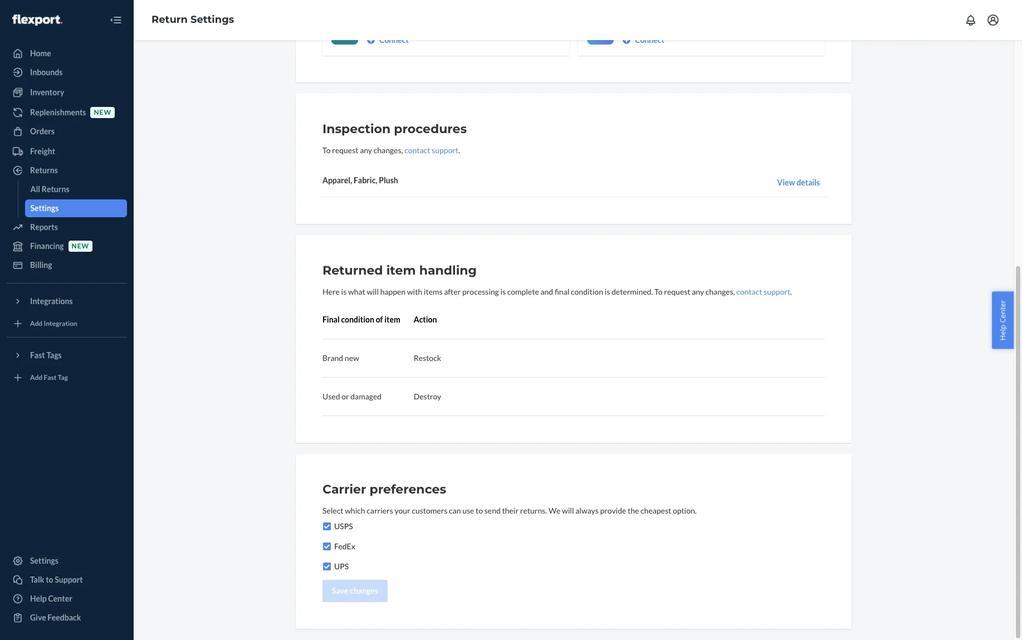 Task type: vqa. For each thing, say whether or not it's contained in the screenshot.
bottom the Fast
yes



Task type: locate. For each thing, give the bounding box(es) containing it.
2 plus circle image from the left
[[623, 36, 631, 44]]

which
[[345, 506, 365, 516]]

0 horizontal spatial condition
[[341, 315, 375, 324]]

0 horizontal spatial help center
[[30, 594, 72, 604]]

1 is from the left
[[341, 287, 347, 297]]

new right brand on the left
[[345, 353, 359, 363]]

settings up reports
[[30, 203, 59, 213]]

add integration link
[[7, 315, 127, 333]]

to
[[476, 506, 483, 516], [46, 575, 53, 585]]

to request any changes, contact support .
[[323, 145, 460, 155]]

1 vertical spatial add
[[30, 374, 42, 382]]

contact support link
[[405, 145, 459, 155], [737, 287, 791, 297]]

connect for connect button
[[380, 35, 409, 45]]

0 horizontal spatial center
[[48, 594, 72, 604]]

help center link
[[7, 590, 127, 608]]

condition right final on the right top of page
[[571, 287, 604, 297]]

used
[[323, 392, 340, 401]]

1 vertical spatial changes,
[[706, 287, 735, 297]]

2 connect from the left
[[635, 35, 665, 45]]

1 vertical spatial new
[[72, 242, 89, 251]]

0 horizontal spatial to
[[46, 575, 53, 585]]

new down reports link
[[72, 242, 89, 251]]

center inside button
[[999, 300, 1009, 323]]

0 vertical spatial any
[[360, 145, 372, 155]]

1 vertical spatial help
[[30, 594, 47, 604]]

add fast tag
[[30, 374, 68, 382]]

plus circle image inside connect link
[[623, 36, 631, 44]]

inventory link
[[7, 84, 127, 101]]

1 horizontal spatial to
[[655, 287, 663, 297]]

plus circle image for connect button
[[367, 36, 375, 44]]

3 check square image from the top
[[323, 562, 332, 571]]

0 vertical spatial help center
[[999, 300, 1009, 340]]

1 vertical spatial will
[[562, 506, 574, 516]]

billing
[[30, 260, 52, 270]]

0 horizontal spatial support
[[432, 145, 459, 155]]

will right what
[[367, 287, 379, 297]]

open notifications image
[[965, 13, 978, 27]]

apparel,
[[323, 176, 352, 185]]

0 vertical spatial check square image
[[323, 522, 332, 531]]

0 horizontal spatial contact support link
[[405, 145, 459, 155]]

carrier preferences
[[323, 482, 447, 497]]

final
[[555, 287, 570, 297]]

is left determined.
[[605, 287, 610, 297]]

reports
[[30, 222, 58, 232]]

condition left the of at left
[[341, 315, 375, 324]]

0 horizontal spatial connect
[[380, 35, 409, 45]]

fast left tag
[[44, 374, 57, 382]]

connect inside button
[[380, 35, 409, 45]]

add for add integration
[[30, 320, 42, 328]]

0 horizontal spatial help
[[30, 594, 47, 604]]

1 horizontal spatial condition
[[571, 287, 604, 297]]

fast tags button
[[7, 347, 127, 365]]

1 horizontal spatial help center
[[999, 300, 1009, 340]]

settings right return
[[191, 13, 234, 26]]

1 check square image from the top
[[323, 522, 332, 531]]

integrations
[[30, 297, 73, 306]]

send
[[485, 506, 501, 516]]

item right the of at left
[[385, 315, 401, 324]]

help inside help center button
[[999, 325, 1009, 340]]

1 horizontal spatial .
[[791, 287, 793, 297]]

new for financing
[[72, 242, 89, 251]]

1 vertical spatial to
[[655, 287, 663, 297]]

2 vertical spatial settings
[[30, 556, 58, 566]]

1 connect from the left
[[380, 35, 409, 45]]

2 vertical spatial new
[[345, 353, 359, 363]]

help center inside button
[[999, 300, 1009, 340]]

settings
[[191, 13, 234, 26], [30, 203, 59, 213], [30, 556, 58, 566]]

0 horizontal spatial to
[[323, 145, 331, 155]]

to
[[323, 145, 331, 155], [655, 287, 663, 297]]

request down 'inspection'
[[332, 145, 359, 155]]

save changes
[[332, 586, 378, 596]]

preferences
[[370, 482, 447, 497]]

1 vertical spatial request
[[665, 287, 691, 297]]

action
[[414, 315, 437, 324]]

will right we
[[562, 506, 574, 516]]

help center
[[999, 300, 1009, 340], [30, 594, 72, 604]]

is left what
[[341, 287, 347, 297]]

is
[[341, 287, 347, 297], [501, 287, 506, 297], [605, 287, 610, 297]]

0 vertical spatial fast
[[30, 351, 45, 360]]

2 vertical spatial check square image
[[323, 562, 332, 571]]

any
[[360, 145, 372, 155], [692, 287, 705, 297]]

1 vertical spatial condition
[[341, 315, 375, 324]]

0 vertical spatial contact
[[405, 145, 431, 155]]

0 vertical spatial to
[[323, 145, 331, 155]]

handling
[[420, 263, 477, 278]]

0 horizontal spatial contact
[[405, 145, 431, 155]]

1 horizontal spatial contact support link
[[737, 287, 791, 297]]

0 vertical spatial help
[[999, 325, 1009, 340]]

carrier
[[323, 482, 366, 497]]

connect button
[[367, 35, 409, 46]]

to right talk
[[46, 575, 53, 585]]

destroy
[[414, 392, 442, 401]]

1 vertical spatial support
[[764, 287, 791, 297]]

changes
[[350, 586, 378, 596]]

2 add from the top
[[30, 374, 42, 382]]

help inside "help center" link
[[30, 594, 47, 604]]

0 vertical spatial new
[[94, 108, 111, 117]]

inbounds
[[30, 67, 63, 77]]

settings link up support
[[7, 552, 127, 570]]

1 vertical spatial check square image
[[323, 542, 332, 551]]

0 vertical spatial center
[[999, 300, 1009, 323]]

item
[[387, 263, 416, 278], [385, 315, 401, 324]]

plus circle image inside connect button
[[367, 36, 375, 44]]

1 horizontal spatial request
[[665, 287, 691, 297]]

1 vertical spatial contact
[[737, 287, 763, 297]]

0 horizontal spatial will
[[367, 287, 379, 297]]

0 vertical spatial add
[[30, 320, 42, 328]]

brand new
[[323, 353, 359, 363]]

connect
[[380, 35, 409, 45], [635, 35, 665, 45]]

new up orders link
[[94, 108, 111, 117]]

1 vertical spatial contact support link
[[737, 287, 791, 297]]

returns
[[30, 166, 58, 175], [42, 184, 69, 194]]

is left complete
[[501, 287, 506, 297]]

plush
[[379, 176, 398, 185]]

0 horizontal spatial plus circle image
[[367, 36, 375, 44]]

give feedback
[[30, 613, 81, 623]]

1 vertical spatial any
[[692, 287, 705, 297]]

their
[[502, 506, 519, 516]]

orders link
[[7, 123, 127, 140]]

final
[[323, 315, 340, 324]]

0 horizontal spatial new
[[72, 242, 89, 251]]

request right determined.
[[665, 287, 691, 297]]

home
[[30, 48, 51, 58]]

1 add from the top
[[30, 320, 42, 328]]

0 vertical spatial settings
[[191, 13, 234, 26]]

to right use
[[476, 506, 483, 516]]

details
[[797, 178, 821, 187]]

support
[[55, 575, 83, 585]]

plus circle image
[[367, 36, 375, 44], [623, 36, 631, 44]]

1 vertical spatial to
[[46, 575, 53, 585]]

1 horizontal spatial plus circle image
[[623, 36, 631, 44]]

provide
[[601, 506, 627, 516]]

0 horizontal spatial is
[[341, 287, 347, 297]]

give feedback button
[[7, 609, 127, 627]]

0 vertical spatial support
[[432, 145, 459, 155]]

1 horizontal spatial to
[[476, 506, 483, 516]]

0 vertical spatial request
[[332, 145, 359, 155]]

check square image
[[323, 522, 332, 531], [323, 542, 332, 551], [323, 562, 332, 571]]

0 vertical spatial condition
[[571, 287, 604, 297]]

2 horizontal spatial new
[[345, 353, 359, 363]]

1 horizontal spatial connect
[[635, 35, 665, 45]]

support
[[432, 145, 459, 155], [764, 287, 791, 297]]

settings link down all returns link
[[25, 200, 127, 217]]

what
[[348, 287, 366, 297]]

0 vertical spatial will
[[367, 287, 379, 297]]

1 horizontal spatial new
[[94, 108, 111, 117]]

customers
[[412, 506, 448, 516]]

0 vertical spatial changes,
[[374, 145, 403, 155]]

to up apparel,
[[323, 145, 331, 155]]

0 vertical spatial to
[[476, 506, 483, 516]]

1 horizontal spatial is
[[501, 287, 506, 297]]

save
[[332, 586, 349, 596]]

processing
[[463, 287, 499, 297]]

0 vertical spatial .
[[459, 145, 460, 155]]

1 horizontal spatial help
[[999, 325, 1009, 340]]

always
[[576, 506, 599, 516]]

flexport logo image
[[12, 14, 62, 25]]

to right determined.
[[655, 287, 663, 297]]

add fast tag link
[[7, 369, 127, 387]]

condition
[[571, 287, 604, 297], [341, 315, 375, 324]]

tag
[[58, 374, 68, 382]]

new for replenishments
[[94, 108, 111, 117]]

return settings
[[152, 13, 234, 26]]

settings up talk
[[30, 556, 58, 566]]

1 horizontal spatial support
[[764, 287, 791, 297]]

1 vertical spatial settings
[[30, 203, 59, 213]]

1 vertical spatial .
[[791, 287, 793, 297]]

or
[[342, 392, 349, 401]]

fast left tags
[[30, 351, 45, 360]]

item up happen
[[387, 263, 416, 278]]

returns down freight
[[30, 166, 58, 175]]

center
[[999, 300, 1009, 323], [48, 594, 72, 604]]

returns.
[[520, 506, 547, 516]]

talk
[[30, 575, 44, 585]]

0 vertical spatial contact support link
[[405, 145, 459, 155]]

we
[[549, 506, 561, 516]]

1 vertical spatial help center
[[30, 594, 72, 604]]

2 horizontal spatial is
[[605, 287, 610, 297]]

returns right 'all'
[[42, 184, 69, 194]]

can
[[449, 506, 461, 516]]

1 vertical spatial fast
[[44, 374, 57, 382]]

to inside button
[[46, 575, 53, 585]]

0 horizontal spatial .
[[459, 145, 460, 155]]

1 horizontal spatial center
[[999, 300, 1009, 323]]

1 plus circle image from the left
[[367, 36, 375, 44]]

fast
[[30, 351, 45, 360], [44, 374, 57, 382]]

add down fast tags
[[30, 374, 42, 382]]

add left integration
[[30, 320, 42, 328]]

add inside "link"
[[30, 374, 42, 382]]

contact support link for inspection procedures
[[405, 145, 459, 155]]

the
[[628, 506, 640, 516]]

will
[[367, 287, 379, 297], [562, 506, 574, 516]]

cheapest
[[641, 506, 672, 516]]

.
[[459, 145, 460, 155], [791, 287, 793, 297]]



Task type: describe. For each thing, give the bounding box(es) containing it.
0 vertical spatial returns
[[30, 166, 58, 175]]

with
[[407, 287, 423, 297]]

brand
[[323, 353, 343, 363]]

1 horizontal spatial changes,
[[706, 287, 735, 297]]

final condition of item
[[323, 315, 401, 324]]

help center button
[[993, 292, 1014, 349]]

tags
[[46, 351, 62, 360]]

billing link
[[7, 256, 127, 274]]

close navigation image
[[109, 13, 123, 27]]

all
[[30, 184, 40, 194]]

add for add fast tag
[[30, 374, 42, 382]]

here is what will happen with items after processing is complete and final condition is determined. to request any changes, contact support .
[[323, 287, 793, 297]]

all returns
[[30, 184, 69, 194]]

1 horizontal spatial will
[[562, 506, 574, 516]]

inspection procedures
[[323, 122, 467, 137]]

open account menu image
[[987, 13, 1001, 27]]

and
[[541, 287, 554, 297]]

1 vertical spatial settings link
[[7, 552, 127, 570]]

1 horizontal spatial any
[[692, 287, 705, 297]]

feedback
[[48, 613, 81, 623]]

0 horizontal spatial any
[[360, 145, 372, 155]]

after
[[444, 287, 461, 297]]

freight
[[30, 147, 55, 156]]

determined.
[[612, 287, 653, 297]]

returned
[[323, 263, 383, 278]]

2 check square image from the top
[[323, 542, 332, 551]]

0 horizontal spatial changes,
[[374, 145, 403, 155]]

returned item handling
[[323, 263, 477, 278]]

items
[[424, 287, 443, 297]]

select
[[323, 506, 344, 516]]

financing
[[30, 241, 64, 251]]

view
[[778, 178, 796, 187]]

fast inside "link"
[[44, 374, 57, 382]]

returns link
[[7, 162, 127, 179]]

save changes button
[[323, 580, 388, 603]]

freight link
[[7, 143, 127, 161]]

inspection
[[323, 122, 391, 137]]

damaged
[[351, 392, 382, 401]]

contact support link for returned item handling
[[737, 287, 791, 297]]

select which carriers your customers can use to send their returns. we will always provide the cheapest option.
[[323, 506, 697, 516]]

reports link
[[7, 218, 127, 236]]

carriers
[[367, 506, 393, 516]]

2 is from the left
[[501, 287, 506, 297]]

view details button
[[778, 177, 821, 188]]

connect for connect link
[[635, 35, 665, 45]]

apparel, fabric, plush
[[323, 176, 398, 185]]

happen
[[381, 287, 406, 297]]

fabric,
[[354, 176, 378, 185]]

1 horizontal spatial contact
[[737, 287, 763, 297]]

use
[[463, 506, 475, 516]]

return settings link
[[152, 13, 234, 26]]

1 vertical spatial returns
[[42, 184, 69, 194]]

used or damaged
[[323, 392, 382, 401]]

home link
[[7, 45, 127, 62]]

plus circle image for connect link
[[623, 36, 631, 44]]

give
[[30, 613, 46, 623]]

integrations button
[[7, 293, 127, 310]]

talk to support
[[30, 575, 83, 585]]

talk to support button
[[7, 571, 127, 589]]

restock
[[414, 353, 441, 363]]

orders
[[30, 127, 55, 136]]

replenishments
[[30, 108, 86, 117]]

fast inside dropdown button
[[30, 351, 45, 360]]

your
[[395, 506, 411, 516]]

all returns link
[[25, 181, 127, 198]]

1 vertical spatial item
[[385, 315, 401, 324]]

return
[[152, 13, 188, 26]]

3 is from the left
[[605, 287, 610, 297]]

fast tags
[[30, 351, 62, 360]]

inventory
[[30, 88, 64, 97]]

0 vertical spatial settings link
[[25, 200, 127, 217]]

here
[[323, 287, 340, 297]]

1 vertical spatial center
[[48, 594, 72, 604]]

option.
[[673, 506, 697, 516]]

complete
[[508, 287, 539, 297]]

view details
[[778, 178, 821, 187]]

inbounds link
[[7, 64, 127, 81]]

add integration
[[30, 320, 77, 328]]

connect link
[[623, 35, 817, 46]]

procedures
[[394, 122, 467, 137]]

of
[[376, 315, 383, 324]]

0 vertical spatial item
[[387, 263, 416, 278]]

0 horizontal spatial request
[[332, 145, 359, 155]]



